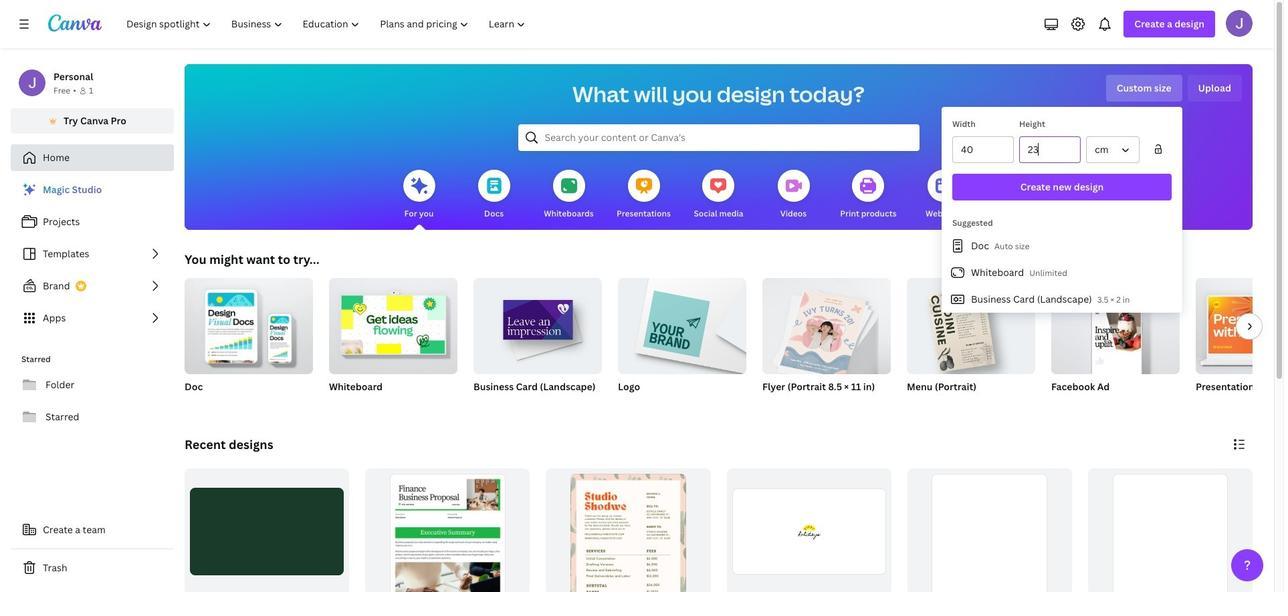 Task type: describe. For each thing, give the bounding box(es) containing it.
Search search field
[[545, 125, 893, 151]]

0 horizontal spatial list
[[11, 177, 174, 332]]

1 horizontal spatial list
[[942, 233, 1183, 313]]

top level navigation element
[[118, 11, 538, 37]]



Task type: vqa. For each thing, say whether or not it's contained in the screenshot.
search box
yes



Task type: locate. For each thing, give the bounding box(es) containing it.
Units: cm button
[[1087, 136, 1140, 163]]

jacob simon image
[[1226, 10, 1253, 37]]

list
[[11, 177, 174, 332], [942, 233, 1183, 313]]

None number field
[[961, 137, 1006, 163], [1028, 137, 1072, 163], [961, 137, 1006, 163], [1028, 137, 1072, 163]]

None search field
[[518, 124, 920, 151]]

group
[[329, 273, 458, 411], [329, 273, 458, 375], [474, 273, 602, 411], [474, 273, 602, 375], [618, 273, 747, 411], [618, 273, 747, 375], [763, 273, 891, 411], [763, 273, 891, 379], [185, 278, 313, 411], [907, 278, 1036, 411], [907, 278, 1036, 375], [1052, 278, 1180, 411], [1052, 278, 1180, 375], [1196, 278, 1285, 411], [1196, 278, 1285, 375], [365, 469, 530, 593], [546, 469, 711, 593], [727, 469, 892, 593], [908, 469, 1072, 593], [1088, 469, 1253, 593]]



